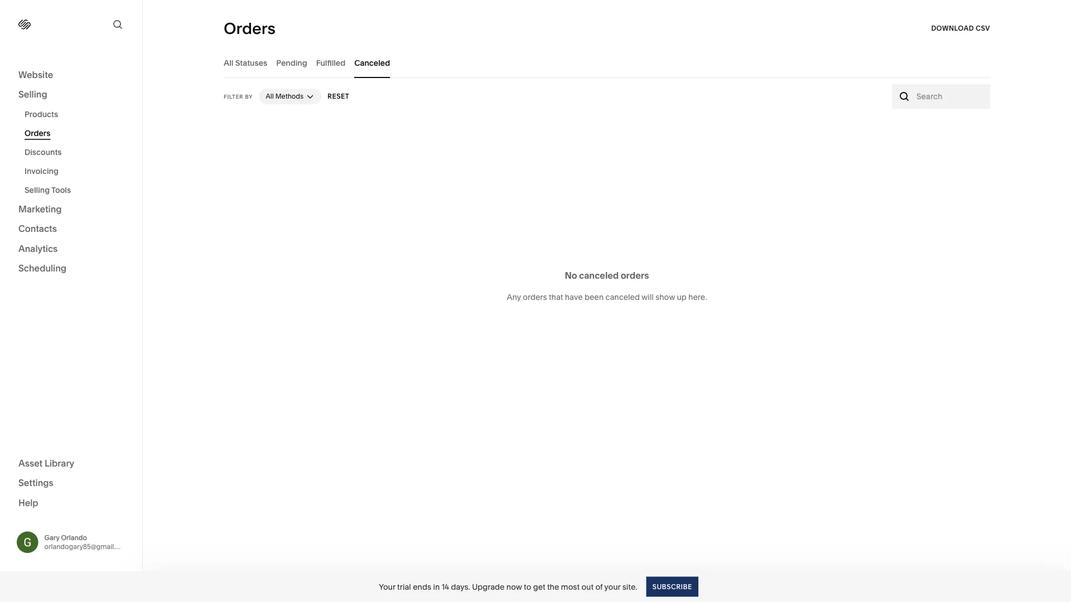 Task type: describe. For each thing, give the bounding box(es) containing it.
download
[[932, 24, 974, 32]]

show
[[656, 292, 675, 302]]

website
[[18, 69, 53, 80]]

website link
[[18, 69, 124, 82]]

orders link
[[25, 124, 130, 143]]

pending button
[[276, 47, 307, 78]]

discounts link
[[25, 143, 130, 162]]

filter by
[[224, 93, 253, 100]]

Search field
[[917, 90, 984, 103]]

by
[[245, 93, 253, 100]]

up
[[677, 292, 687, 302]]

fulfilled
[[316, 58, 346, 68]]

asset
[[18, 458, 43, 469]]

contacts
[[18, 223, 57, 234]]

all for all methods
[[266, 92, 274, 100]]

selling for selling tools
[[25, 186, 50, 195]]

scheduling link
[[18, 263, 124, 276]]

0 horizontal spatial orders
[[523, 292, 547, 302]]

14
[[442, 583, 449, 592]]

no canceled orders
[[565, 270, 649, 281]]

settings link
[[18, 477, 124, 490]]

filter
[[224, 93, 243, 100]]

products link
[[25, 105, 130, 124]]

analytics
[[18, 243, 58, 254]]

out
[[582, 583, 594, 592]]

tools
[[51, 186, 71, 195]]

statuses
[[235, 58, 267, 68]]

all methods button
[[259, 89, 321, 104]]

invoicing link
[[25, 162, 130, 181]]

0 vertical spatial canceled
[[579, 270, 619, 281]]

ends
[[413, 583, 431, 592]]

reset
[[328, 92, 349, 100]]

fulfilled button
[[316, 47, 346, 78]]

analytics link
[[18, 243, 124, 256]]

settings
[[18, 478, 53, 489]]

scheduling
[[18, 263, 66, 274]]

csv
[[976, 24, 990, 32]]

pending
[[276, 58, 307, 68]]

0 vertical spatial orders
[[621, 270, 649, 281]]

your
[[379, 583, 395, 592]]

marketing
[[18, 204, 62, 215]]

any
[[507, 292, 521, 302]]

orlando
[[61, 534, 87, 542]]

get
[[533, 583, 545, 592]]

help
[[18, 498, 38, 509]]

have
[[565, 292, 583, 302]]

help link
[[18, 497, 38, 509]]

asset library link
[[18, 458, 124, 471]]

any orders that have been canceled will show up here.
[[507, 292, 707, 302]]



Task type: vqa. For each thing, say whether or not it's contained in the screenshot.
with
no



Task type: locate. For each thing, give the bounding box(es) containing it.
gary orlando orlandogary85@gmail.com
[[44, 534, 130, 551]]

all left methods
[[266, 92, 274, 100]]

0 horizontal spatial all
[[224, 58, 233, 68]]

selling link
[[18, 88, 124, 102]]

1 horizontal spatial orders
[[224, 19, 276, 38]]

orders
[[224, 19, 276, 38], [25, 129, 50, 138]]

to
[[524, 583, 531, 592]]

1 vertical spatial orders
[[523, 292, 547, 302]]

canceled button
[[354, 47, 390, 78]]

gary
[[44, 534, 60, 542]]

canceled
[[354, 58, 390, 68]]

subscribe button
[[646, 577, 699, 597]]

1 horizontal spatial all
[[266, 92, 274, 100]]

orders up will at right
[[621, 270, 649, 281]]

0 horizontal spatial orders
[[25, 129, 50, 138]]

all inside button
[[224, 58, 233, 68]]

all left statuses
[[224, 58, 233, 68]]

tab list containing all statuses
[[224, 47, 990, 78]]

methods
[[275, 92, 304, 100]]

in
[[433, 583, 440, 592]]

1 vertical spatial canceled
[[606, 292, 640, 302]]

upgrade
[[472, 583, 505, 592]]

site.
[[623, 583, 638, 592]]

now
[[507, 583, 522, 592]]

all statuses button
[[224, 47, 267, 78]]

selling inside selling link
[[18, 89, 47, 100]]

products
[[25, 110, 58, 119]]

0 vertical spatial orders
[[224, 19, 276, 38]]

selling tools link
[[25, 181, 130, 200]]

1 horizontal spatial orders
[[621, 270, 649, 281]]

library
[[45, 458, 74, 469]]

selling up marketing
[[25, 186, 50, 195]]

the
[[547, 583, 559, 592]]

orders down products
[[25, 129, 50, 138]]

orders
[[621, 270, 649, 281], [523, 292, 547, 302]]

orders right any
[[523, 292, 547, 302]]

canceled left will at right
[[606, 292, 640, 302]]

1 vertical spatial all
[[266, 92, 274, 100]]

will
[[642, 292, 654, 302]]

all methods
[[266, 92, 304, 100]]

discounts
[[25, 148, 62, 157]]

selling tools
[[25, 186, 71, 195]]

all statuses
[[224, 58, 267, 68]]

been
[[585, 292, 604, 302]]

selling down 'website'
[[18, 89, 47, 100]]

that
[[549, 292, 563, 302]]

download csv
[[932, 24, 990, 32]]

orlandogary85@gmail.com
[[44, 543, 130, 551]]

1 vertical spatial selling
[[25, 186, 50, 195]]

canceled up "been"
[[579, 270, 619, 281]]

0 vertical spatial selling
[[18, 89, 47, 100]]

asset library
[[18, 458, 74, 469]]

all for all statuses
[[224, 58, 233, 68]]

no
[[565, 270, 577, 281]]

tab list
[[224, 47, 990, 78]]

days.
[[451, 583, 470, 592]]

contacts link
[[18, 223, 124, 236]]

most
[[561, 583, 580, 592]]

invoicing
[[25, 167, 59, 176]]

reset button
[[328, 86, 349, 107]]

orders inside 'orders' link
[[25, 129, 50, 138]]

of
[[596, 583, 603, 592]]

trial
[[397, 583, 411, 592]]

0 vertical spatial all
[[224, 58, 233, 68]]

download csv button
[[932, 18, 990, 39]]

all
[[224, 58, 233, 68], [266, 92, 274, 100]]

all inside button
[[266, 92, 274, 100]]

orders up statuses
[[224, 19, 276, 38]]

here.
[[689, 292, 707, 302]]

selling for selling
[[18, 89, 47, 100]]

1 vertical spatial orders
[[25, 129, 50, 138]]

your
[[605, 583, 621, 592]]

marketing link
[[18, 203, 124, 216]]

selling inside selling tools link
[[25, 186, 50, 195]]

selling
[[18, 89, 47, 100], [25, 186, 50, 195]]

canceled
[[579, 270, 619, 281], [606, 292, 640, 302]]

your trial ends in 14 days. upgrade now to get the most out of your site.
[[379, 583, 638, 592]]

subscribe
[[653, 583, 692, 591]]



